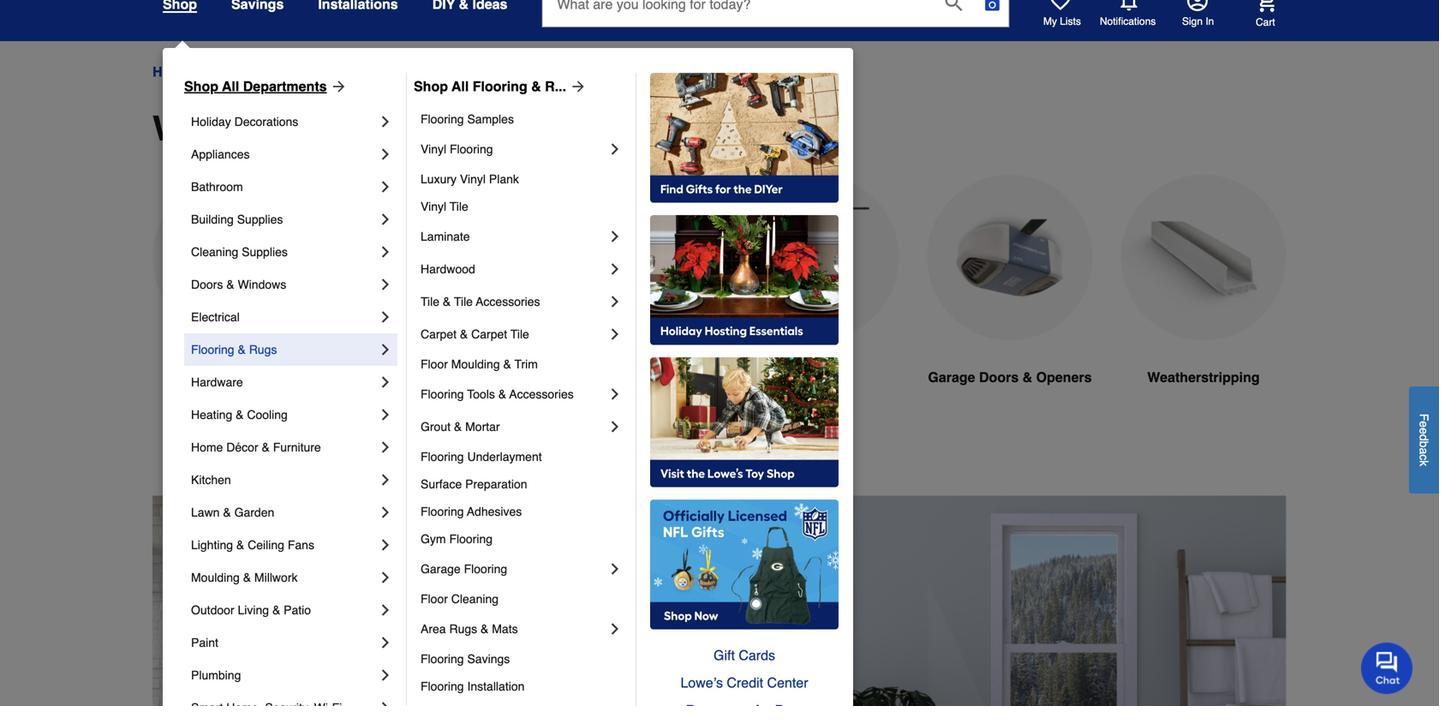 Task type: describe. For each thing, give the bounding box(es) containing it.
0 vertical spatial cleaning
[[191, 245, 238, 259]]

area
[[421, 622, 446, 636]]

lowe's credit center
[[681, 675, 808, 691]]

flooring up the exterior
[[191, 343, 234, 356]]

& inside carpet & carpet tile link
[[460, 327, 468, 341]]

cart
[[1256, 16, 1276, 28]]

chevron right image for moulding & millwork
[[377, 569, 394, 586]]

supplies for building supplies
[[237, 213, 283, 226]]

chevron right image for outdoor living & patio
[[377, 602, 394, 619]]

living
[[238, 603, 269, 617]]

paint
[[191, 636, 218, 650]]

home link
[[153, 62, 191, 82]]

surface preparation link
[[421, 470, 624, 498]]

flooring & rugs link
[[191, 333, 377, 366]]

visit the lowe's toy shop. image
[[650, 357, 839, 488]]

interior doors link
[[346, 175, 512, 429]]

center
[[767, 675, 808, 691]]

chevron right image for lawn & garden
[[377, 504, 394, 521]]

k
[[1418, 460, 1431, 466]]

show more
[[683, 440, 756, 456]]

lowe's home improvement cart image
[[1256, 0, 1277, 12]]

chevron right image for grout & mortar
[[607, 418, 624, 435]]

doors up tools
[[435, 369, 475, 385]]

& inside floor moulding & trim link
[[503, 357, 511, 371]]

a white three-panel, craftsman-style, prehung interior door with doorframe and hinges. image
[[346, 175, 512, 340]]

doors right barn
[[814, 369, 854, 385]]

find gifts for the diyer. image
[[650, 73, 839, 203]]

outdoor living & patio
[[191, 603, 311, 617]]

flooring samples
[[421, 112, 514, 126]]

barn doors link
[[733, 175, 900, 429]]

chevron right image for home décor & furniture
[[377, 439, 394, 456]]

flooring installation link
[[421, 673, 624, 700]]

Search Query text field
[[543, 0, 932, 27]]

mortar
[[465, 420, 500, 434]]

floor moulding & trim
[[421, 357, 538, 371]]

lighting
[[191, 538, 233, 552]]

credit
[[727, 675, 764, 691]]

& inside lighting & ceiling fans link
[[236, 538, 244, 552]]

bathroom
[[191, 180, 243, 194]]

chevron right image for lighting & ceiling fans
[[377, 536, 394, 554]]

flooring samples link
[[421, 105, 624, 133]]

& inside grout & mortar link
[[454, 420, 462, 434]]

chevron right image for plumbing
[[377, 667, 394, 684]]

& inside flooring tools & accessories link
[[499, 387, 507, 401]]

doors & windows
[[191, 278, 286, 291]]

lowe's home improvement notification center image
[[1119, 0, 1140, 11]]

barn doors
[[779, 369, 854, 385]]

gym flooring
[[421, 532, 493, 546]]

& inside tile & tile accessories link
[[443, 295, 451, 308]]

my lists
[[1044, 15, 1081, 27]]

kitchen link
[[191, 464, 377, 496]]

supplies for cleaning supplies
[[242, 245, 288, 259]]

heating
[[191, 408, 232, 422]]

gym
[[421, 532, 446, 546]]

interior
[[384, 369, 431, 385]]

flooring up samples at top left
[[473, 78, 528, 94]]

cards
[[739, 647, 775, 663]]

garage flooring
[[421, 562, 507, 576]]

lowe's home improvement lists image
[[1051, 0, 1071, 11]]

home for home décor & furniture
[[191, 440, 223, 454]]

trim
[[515, 357, 538, 371]]

area rugs & mats link
[[421, 613, 607, 645]]

a piece of white weatherstripping. image
[[1121, 175, 1287, 340]]

floor cleaning link
[[421, 585, 624, 613]]

vinyl tile
[[421, 200, 469, 213]]

area rugs & mats
[[421, 622, 518, 636]]

flooring up luxury vinyl plank
[[450, 142, 493, 156]]

garage for garage doors & openers
[[928, 369, 976, 385]]

doors up luxury
[[346, 109, 445, 148]]

gift cards link
[[650, 642, 839, 669]]

shop for shop all flooring & r...
[[414, 78, 448, 94]]

exterior doors
[[188, 369, 283, 385]]

garage doors & openers link
[[927, 175, 1093, 429]]

lowe's
[[681, 675, 723, 691]]

tile up floor moulding & trim link
[[511, 327, 529, 341]]

vinyl inside "link"
[[460, 172, 486, 186]]

vinyl flooring
[[421, 142, 493, 156]]

flooring adhesives link
[[421, 498, 624, 525]]

camera image
[[984, 0, 1001, 13]]

home décor & furniture link
[[191, 431, 377, 464]]

chevron right image for hardware
[[377, 374, 394, 391]]

chevron right image for appliances
[[377, 146, 394, 163]]

my
[[1044, 15, 1057, 27]]

decorations
[[234, 115, 298, 129]]

accessories for flooring tools & accessories
[[510, 387, 574, 401]]

show
[[683, 440, 720, 456]]

a blue chamberlain garage door opener with two white light panels. image
[[927, 175, 1093, 340]]

chevron right image for area rugs & mats
[[607, 620, 624, 638]]

chat invite button image
[[1362, 642, 1414, 694]]

kitchen
[[191, 473, 231, 487]]

lowe's home improvement account image
[[1188, 0, 1208, 11]]

fans
[[288, 538, 314, 552]]

gym flooring link
[[421, 525, 624, 553]]

tile & tile accessories link
[[421, 285, 607, 318]]

chevron right image for garage flooring
[[607, 560, 624, 578]]

d
[[1418, 434, 1431, 441]]

flooring savings link
[[421, 645, 624, 673]]

lawn
[[191, 506, 220, 519]]

chevron right image for kitchen
[[377, 471, 394, 488]]

hardware link
[[191, 366, 377, 398]]

flooring up floor cleaning
[[464, 562, 507, 576]]

departments
[[243, 78, 327, 94]]

2 e from the top
[[1418, 427, 1431, 434]]

weatherstripping link
[[1121, 175, 1287, 429]]

& inside moulding & millwork link
[[243, 571, 251, 584]]

lighting & ceiling fans
[[191, 538, 314, 552]]

moulding inside moulding & millwork link
[[191, 571, 240, 584]]

& inside shop all flooring & r... link
[[531, 78, 541, 94]]

plumbing
[[191, 668, 241, 682]]

moulding inside floor moulding & trim link
[[451, 357, 500, 371]]

accessories for tile & tile accessories
[[476, 295, 540, 308]]

tile up carpet & carpet tile
[[454, 295, 473, 308]]

my lists link
[[1044, 0, 1081, 28]]

lawn & garden
[[191, 506, 274, 519]]

doors up electrical
[[191, 278, 223, 291]]

1 vertical spatial cleaning
[[451, 592, 499, 606]]

doors left openers
[[979, 369, 1019, 385]]

& inside 'lawn & garden' link
[[223, 506, 231, 519]]

moulding & millwork
[[191, 571, 298, 584]]

luxury
[[421, 172, 457, 186]]

& inside home décor & furniture link
[[262, 440, 270, 454]]

holiday hosting essentials. image
[[650, 215, 839, 345]]

c
[[1418, 454, 1431, 460]]

1 vertical spatial windows & doors
[[153, 109, 445, 148]]

arrow right image for shop all flooring & r...
[[566, 78, 587, 95]]

in
[[1206, 15, 1214, 27]]

furniture
[[273, 440, 321, 454]]

0 vertical spatial windows & doors
[[206, 64, 315, 80]]

doors & windows link
[[191, 268, 377, 301]]

cooling
[[247, 408, 288, 422]]

a
[[1418, 448, 1431, 454]]

flooring down interior doors
[[421, 387, 464, 401]]

flooring up surface
[[421, 450, 464, 464]]



Task type: locate. For each thing, give the bounding box(es) containing it.
1 horizontal spatial shop
[[414, 78, 448, 94]]

e up b
[[1418, 427, 1431, 434]]

moulding up outdoor
[[191, 571, 240, 584]]

preparation
[[465, 477, 527, 491]]

2 floor from the top
[[421, 592, 448, 606]]

flooring underlayment link
[[421, 443, 624, 470]]

1 floor from the top
[[421, 357, 448, 371]]

arrow right image inside shop all flooring & r... link
[[566, 78, 587, 95]]

0 vertical spatial garage
[[928, 369, 976, 385]]

flooring down surface
[[421, 505, 464, 518]]

décor
[[226, 440, 258, 454]]

carpet up floor moulding & trim at the left of page
[[471, 327, 507, 341]]

adhesives
[[467, 505, 522, 518]]

windows
[[206, 64, 261, 80], [153, 109, 303, 148], [238, 278, 286, 291], [593, 369, 653, 385]]

lighting & ceiling fans link
[[191, 529, 377, 561]]

flooring up vinyl flooring
[[421, 112, 464, 126]]

chevron right image for hardwood
[[607, 260, 624, 278]]

garage for garage flooring
[[421, 562, 461, 576]]

heating & cooling link
[[191, 398, 377, 431]]

& up floor moulding & trim at the left of page
[[460, 327, 468, 341]]

hardware
[[191, 375, 243, 389]]

patio
[[284, 603, 311, 617]]

shop for shop all departments
[[184, 78, 218, 94]]

luxury vinyl plank
[[421, 172, 519, 186]]

1 vertical spatial home
[[191, 440, 223, 454]]

chevron right image for holiday decorations
[[377, 113, 394, 130]]

f e e d b a c k button
[[1410, 386, 1440, 493]]

chevron right image for carpet & carpet tile
[[607, 326, 624, 343]]

plumbing link
[[191, 659, 377, 691]]

flooring tools & accessories link
[[421, 378, 607, 410]]

0 vertical spatial accessories
[[476, 295, 540, 308]]

cleaning down 'building'
[[191, 245, 238, 259]]

flooring savings
[[421, 652, 510, 666]]

arrow right image inside shop all departments link
[[327, 78, 347, 95]]

0 vertical spatial moulding
[[451, 357, 500, 371]]

windows & doors link
[[206, 62, 315, 82]]

& left the ceiling
[[236, 538, 244, 552]]

chevron right image for doors & windows
[[377, 276, 394, 293]]

accessories
[[476, 295, 540, 308], [510, 387, 574, 401]]

hardwood link
[[421, 253, 607, 285]]

2 shop from the left
[[414, 78, 448, 94]]

1 vertical spatial accessories
[[510, 387, 574, 401]]

flooring adhesives
[[421, 505, 522, 518]]

chevron right image
[[377, 113, 394, 130], [607, 141, 624, 158], [377, 178, 394, 195], [377, 211, 394, 228], [607, 228, 624, 245], [607, 260, 624, 278], [377, 276, 394, 293], [607, 293, 624, 310], [377, 308, 394, 326], [607, 326, 624, 343], [377, 341, 394, 358], [607, 386, 624, 403], [377, 406, 394, 423], [377, 504, 394, 521], [377, 667, 394, 684], [377, 699, 394, 706]]

holiday
[[191, 115, 231, 129]]

all for departments
[[222, 78, 239, 94]]

cart button
[[1232, 0, 1277, 29]]

a barn door with a brown frame, three frosted glass panels, black hardware and a black track. image
[[733, 175, 900, 340]]

& left r...
[[531, 78, 541, 94]]

1 shop from the left
[[184, 78, 218, 94]]

chevron right image for electrical
[[377, 308, 394, 326]]

1 horizontal spatial rugs
[[449, 622, 477, 636]]

shop all departments
[[184, 78, 327, 94]]

rugs up hardware link
[[249, 343, 277, 356]]

accessories down trim
[[510, 387, 574, 401]]

vinyl for vinyl flooring
[[421, 142, 447, 156]]

1 vertical spatial floor
[[421, 592, 448, 606]]

a black double-hung window with six panes. image
[[540, 175, 706, 340]]

luxury vinyl plank link
[[421, 165, 624, 193]]

e
[[1418, 421, 1431, 427], [1418, 427, 1431, 434]]

& left openers
[[1023, 369, 1033, 385]]

0 vertical spatial supplies
[[237, 213, 283, 226]]

moulding down carpet & carpet tile
[[451, 357, 500, 371]]

0 vertical spatial rugs
[[249, 343, 277, 356]]

home for home
[[153, 64, 191, 80]]

f e e d b a c k
[[1418, 413, 1431, 466]]

chevron right image for heating & cooling
[[377, 406, 394, 423]]

vinyl tile link
[[421, 193, 624, 220]]

grout & mortar link
[[421, 410, 607, 443]]

0 horizontal spatial arrow right image
[[327, 78, 347, 95]]

& left the mats
[[481, 622, 489, 636]]

underlayment
[[467, 450, 542, 464]]

tile inside 'link'
[[450, 200, 469, 213]]

gift
[[714, 647, 735, 663]]

moulding & millwork link
[[191, 561, 377, 594]]

carpet & carpet tile
[[421, 327, 529, 341]]

1 vertical spatial garage
[[421, 562, 461, 576]]

flooring installation
[[421, 679, 525, 693]]

& left millwork
[[243, 571, 251, 584]]

e up 'd'
[[1418, 421, 1431, 427]]

sign in button
[[1182, 0, 1214, 28]]

& inside windows & doors link
[[265, 64, 274, 80]]

f
[[1418, 413, 1431, 421]]

1 vertical spatial vinyl
[[460, 172, 486, 186]]

moulding
[[451, 357, 500, 371], [191, 571, 240, 584]]

rugs right area
[[449, 622, 477, 636]]

chevron right image for paint
[[377, 634, 394, 651]]

1 vertical spatial rugs
[[449, 622, 477, 636]]

building supplies link
[[191, 203, 377, 236]]

floor down carpet & carpet tile
[[421, 357, 448, 371]]

1 horizontal spatial arrow right image
[[566, 78, 587, 95]]

r...
[[545, 78, 566, 94]]

tile
[[450, 200, 469, 213], [421, 295, 440, 308], [454, 295, 473, 308], [511, 327, 529, 341]]

& down 'hardwood'
[[443, 295, 451, 308]]

2 vertical spatial vinyl
[[421, 200, 447, 213]]

arrow right image up flooring samples link
[[566, 78, 587, 95]]

home décor & furniture
[[191, 440, 321, 454]]

& left patio
[[272, 603, 280, 617]]

& right the grout
[[454, 420, 462, 434]]

arrow right image
[[327, 78, 347, 95], [566, 78, 587, 95]]

flooring down area
[[421, 652, 464, 666]]

chevron right image for vinyl flooring
[[607, 141, 624, 158]]

holiday decorations
[[191, 115, 298, 129]]

vinyl for vinyl tile
[[421, 200, 447, 213]]

0 horizontal spatial shop
[[184, 78, 218, 94]]

millwork
[[254, 571, 298, 584]]

& inside garage doors & openers link
[[1023, 369, 1033, 385]]

vinyl flooring link
[[421, 133, 607, 165]]

windows & doors up decorations
[[206, 64, 315, 80]]

arrow right image for shop all departments
[[327, 78, 347, 95]]

show more button
[[655, 429, 785, 468]]

0 horizontal spatial moulding
[[191, 571, 240, 584]]

0 horizontal spatial all
[[222, 78, 239, 94]]

shop all departments link
[[184, 76, 347, 97]]

0 horizontal spatial rugs
[[249, 343, 277, 356]]

1 horizontal spatial moulding
[[451, 357, 500, 371]]

1 arrow right image from the left
[[327, 78, 347, 95]]

& down cleaning supplies
[[226, 278, 234, 291]]

vinyl up luxury
[[421, 142, 447, 156]]

lists
[[1060, 15, 1081, 27]]

chevron right image for laminate
[[607, 228, 624, 245]]

0 horizontal spatial cleaning
[[191, 245, 238, 259]]

garden
[[234, 506, 274, 519]]

floor for floor cleaning
[[421, 592, 448, 606]]

chevron right image for building supplies
[[377, 211, 394, 228]]

carpet & carpet tile link
[[421, 318, 607, 350]]

ceiling
[[248, 538, 284, 552]]

installation
[[467, 679, 525, 693]]

1 horizontal spatial cleaning
[[451, 592, 499, 606]]

2 carpet from the left
[[471, 327, 507, 341]]

supplies
[[237, 213, 283, 226], [242, 245, 288, 259]]

1 carpet from the left
[[421, 327, 457, 341]]

electrical link
[[191, 301, 377, 333]]

appliances
[[191, 147, 250, 161]]

tools
[[467, 387, 495, 401]]

flooring down flooring adhesives
[[449, 532, 493, 546]]

search image
[[946, 0, 963, 11]]

& up decorations
[[265, 64, 274, 80]]

0 vertical spatial floor
[[421, 357, 448, 371]]

carpet up interior doors
[[421, 327, 457, 341]]

accessories inside tile & tile accessories link
[[476, 295, 540, 308]]

savings
[[467, 652, 510, 666]]

2 all from the left
[[452, 78, 469, 94]]

& right décor
[[262, 440, 270, 454]]

tile down 'hardwood'
[[421, 295, 440, 308]]

& up exterior doors
[[238, 343, 246, 356]]

flooring & rugs
[[191, 343, 277, 356]]

0 horizontal spatial home
[[153, 64, 191, 80]]

chevron right image for flooring & rugs
[[377, 341, 394, 358]]

& inside flooring & rugs link
[[238, 343, 246, 356]]

shop up holiday at the left top of the page
[[184, 78, 218, 94]]

doors up holiday decorations link
[[278, 64, 315, 80]]

& inside 'doors & windows' link
[[226, 278, 234, 291]]

0 vertical spatial vinyl
[[421, 142, 447, 156]]

surface
[[421, 477, 462, 491]]

None search field
[[542, 0, 1010, 43]]

sign in
[[1182, 15, 1214, 27]]

floor up area
[[421, 592, 448, 606]]

mats
[[492, 622, 518, 636]]

&
[[265, 64, 274, 80], [531, 78, 541, 94], [312, 109, 337, 148], [226, 278, 234, 291], [443, 295, 451, 308], [460, 327, 468, 341], [238, 343, 246, 356], [503, 357, 511, 371], [1023, 369, 1033, 385], [499, 387, 507, 401], [236, 408, 244, 422], [454, 420, 462, 434], [262, 440, 270, 454], [223, 506, 231, 519], [236, 538, 244, 552], [243, 571, 251, 584], [272, 603, 280, 617], [481, 622, 489, 636]]

& left trim
[[503, 357, 511, 371]]

chevron right image for bathroom
[[377, 178, 394, 195]]

all up holiday decorations
[[222, 78, 239, 94]]

doors down flooring & rugs link
[[244, 369, 283, 385]]

shop all flooring & r... link
[[414, 76, 587, 97]]

0 vertical spatial home
[[153, 64, 191, 80]]

2 arrow right image from the left
[[566, 78, 587, 95]]

cleaning up area rugs & mats
[[451, 592, 499, 606]]

all for flooring
[[452, 78, 469, 94]]

& inside heating & cooling 'link'
[[236, 408, 244, 422]]

flooring down flooring savings
[[421, 679, 464, 693]]

0 horizontal spatial carpet
[[421, 327, 457, 341]]

tile down luxury vinyl plank
[[450, 200, 469, 213]]

arrow right image up holiday decorations link
[[327, 78, 347, 95]]

vinyl down luxury
[[421, 200, 447, 213]]

openers
[[1037, 369, 1092, 385]]

electrical
[[191, 310, 240, 324]]

more
[[724, 440, 756, 456]]

samples
[[467, 112, 514, 126]]

1 horizontal spatial home
[[191, 440, 223, 454]]

home
[[153, 64, 191, 80], [191, 440, 223, 454]]

& left cooling
[[236, 408, 244, 422]]

accessories inside flooring tools & accessories link
[[510, 387, 574, 401]]

advertisement region
[[153, 496, 1287, 706]]

paint link
[[191, 626, 377, 659]]

& down departments
[[312, 109, 337, 148]]

& right lawn
[[223, 506, 231, 519]]

chevron right image for tile & tile accessories
[[607, 293, 624, 310]]

shop up flooring samples
[[414, 78, 448, 94]]

chevron right image for cleaning supplies
[[377, 243, 394, 260]]

supplies up 'doors & windows' link
[[242, 245, 288, 259]]

chevron right image
[[377, 146, 394, 163], [377, 243, 394, 260], [377, 374, 394, 391], [607, 418, 624, 435], [377, 439, 394, 456], [377, 471, 394, 488], [377, 536, 394, 554], [607, 560, 624, 578], [377, 569, 394, 586], [377, 602, 394, 619], [607, 620, 624, 638], [377, 634, 394, 651]]

1 vertical spatial supplies
[[242, 245, 288, 259]]

windows link
[[540, 175, 706, 429]]

& inside area rugs & mats link
[[481, 622, 489, 636]]

a blue six-lite, two-panel, shaker-style exterior door. image
[[153, 175, 319, 340]]

accessories down hardwood link
[[476, 295, 540, 308]]

floor moulding & trim link
[[421, 350, 624, 378]]

outdoor
[[191, 603, 234, 617]]

doors
[[278, 64, 315, 80], [346, 109, 445, 148], [191, 278, 223, 291], [244, 369, 283, 385], [435, 369, 475, 385], [814, 369, 854, 385], [979, 369, 1019, 385]]

1 vertical spatial moulding
[[191, 571, 240, 584]]

vinyl left plank at the left
[[460, 172, 486, 186]]

1 horizontal spatial carpet
[[471, 327, 507, 341]]

windows & doors down departments
[[153, 109, 445, 148]]

all up flooring samples
[[452, 78, 469, 94]]

garage flooring link
[[421, 553, 607, 585]]

b
[[1418, 441, 1431, 448]]

supplies up cleaning supplies
[[237, 213, 283, 226]]

chevron right image for flooring tools & accessories
[[607, 386, 624, 403]]

1 horizontal spatial garage
[[928, 369, 976, 385]]

cleaning supplies
[[191, 245, 288, 259]]

1 e from the top
[[1418, 421, 1431, 427]]

0 horizontal spatial garage
[[421, 562, 461, 576]]

surface preparation
[[421, 477, 527, 491]]

vinyl inside 'link'
[[421, 200, 447, 213]]

& right tools
[[499, 387, 507, 401]]

1 all from the left
[[222, 78, 239, 94]]

laminate link
[[421, 220, 607, 253]]

floor for floor moulding & trim
[[421, 357, 448, 371]]

officially licensed n f l gifts. shop now. image
[[650, 500, 839, 630]]

garage doors & openers
[[928, 369, 1092, 385]]

1 horizontal spatial all
[[452, 78, 469, 94]]

tile & tile accessories
[[421, 295, 540, 308]]

holiday decorations link
[[191, 105, 377, 138]]

& inside the "outdoor living & patio" link
[[272, 603, 280, 617]]



Task type: vqa. For each thing, say whether or not it's contained in the screenshot.
the Garden
yes



